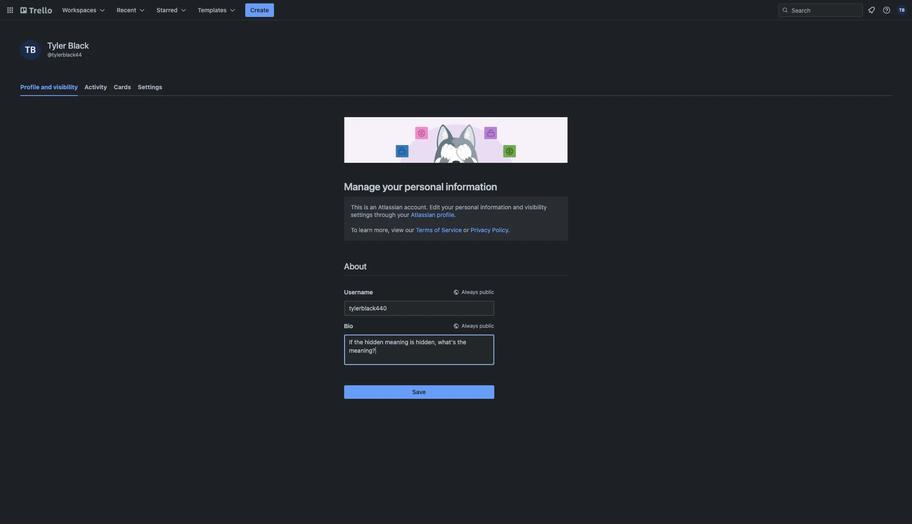 Task type: locate. For each thing, give the bounding box(es) containing it.
always
[[462, 289, 478, 295], [462, 323, 478, 329]]

0 horizontal spatial personal
[[405, 181, 444, 192]]

0 horizontal spatial and
[[41, 83, 52, 91]]

personal up 'account.'
[[405, 181, 444, 192]]

1 horizontal spatial .
[[508, 226, 510, 233]]

your up profile
[[442, 203, 454, 211]]

this is an atlassian account. edit your personal information and visibility settings through your
[[351, 203, 547, 218]]

personal
[[405, 181, 444, 192], [456, 203, 479, 211]]

public
[[480, 289, 494, 295], [480, 323, 494, 329]]

tyler black (tylerblack44) image inside primary element
[[897, 5, 908, 15]]

profile
[[437, 211, 455, 218]]

. to learn more, view our
[[351, 211, 456, 233]]

2 always from the top
[[462, 323, 478, 329]]

2 always public from the top
[[462, 323, 494, 329]]

and
[[41, 83, 52, 91], [513, 203, 524, 211]]

atlassian down 'account.'
[[411, 211, 436, 218]]

1 always from the top
[[462, 289, 478, 295]]

about
[[344, 261, 367, 271]]

1 vertical spatial your
[[442, 203, 454, 211]]

1 vertical spatial visibility
[[525, 203, 547, 211]]

atlassian inside this is an atlassian account. edit your personal information and visibility settings through your
[[378, 203, 403, 211]]

0 notifications image
[[867, 5, 877, 15]]

atlassian
[[378, 203, 403, 211], [411, 211, 436, 218]]

your up through
[[383, 181, 403, 192]]

primary element
[[0, 0, 913, 20]]

. right privacy
[[508, 226, 510, 233]]

1 vertical spatial always
[[462, 323, 478, 329]]

1 horizontal spatial and
[[513, 203, 524, 211]]

1 always public from the top
[[462, 289, 494, 295]]

settings
[[138, 83, 162, 91]]

1 vertical spatial .
[[508, 226, 510, 233]]

1 vertical spatial information
[[481, 203, 512, 211]]

1 vertical spatial always public
[[462, 323, 494, 329]]

recent button
[[112, 3, 150, 17]]

your down 'account.'
[[398, 211, 410, 218]]

0 vertical spatial always
[[462, 289, 478, 295]]

back to home image
[[20, 3, 52, 17]]

your
[[383, 181, 403, 192], [442, 203, 454, 211], [398, 211, 410, 218]]

of
[[435, 226, 440, 233]]

information up this is an atlassian account. edit your personal information and visibility settings through your
[[446, 181, 497, 192]]

cards link
[[114, 80, 131, 95]]

tyler black (tylerblack44) image left '@'
[[20, 40, 41, 60]]

.
[[455, 211, 456, 218], [508, 226, 510, 233]]

0 vertical spatial personal
[[405, 181, 444, 192]]

0 vertical spatial tyler black (tylerblack44) image
[[897, 5, 908, 15]]

is
[[364, 203, 369, 211]]

this
[[351, 203, 363, 211]]

atlassian up through
[[378, 203, 403, 211]]

0 horizontal spatial .
[[455, 211, 456, 218]]

create button
[[245, 3, 274, 17]]

profile
[[20, 83, 39, 91]]

1 vertical spatial personal
[[456, 203, 479, 211]]

. inside . to learn more, view our
[[455, 211, 456, 218]]

1 horizontal spatial visibility
[[525, 203, 547, 211]]

0 vertical spatial information
[[446, 181, 497, 192]]

. up service
[[455, 211, 456, 218]]

public for username
[[480, 289, 494, 295]]

0 vertical spatial .
[[455, 211, 456, 218]]

recent
[[117, 6, 136, 14]]

@
[[47, 52, 52, 58]]

information up policy
[[481, 203, 512, 211]]

always for username
[[462, 289, 478, 295]]

personal up or
[[456, 203, 479, 211]]

0 horizontal spatial atlassian
[[378, 203, 403, 211]]

0 vertical spatial atlassian
[[378, 203, 403, 211]]

terms of service link
[[416, 226, 462, 233]]

1 vertical spatial and
[[513, 203, 524, 211]]

templates button
[[193, 3, 240, 17]]

1 horizontal spatial tyler black (tylerblack44) image
[[897, 5, 908, 15]]

0 vertical spatial your
[[383, 181, 403, 192]]

0 vertical spatial always public
[[462, 289, 494, 295]]

black
[[68, 41, 89, 50]]

0 horizontal spatial tyler black (tylerblack44) image
[[20, 40, 41, 60]]

always public for username
[[462, 289, 494, 295]]

0 vertical spatial visibility
[[53, 83, 78, 91]]

0 vertical spatial public
[[480, 289, 494, 295]]

2 public from the top
[[480, 323, 494, 329]]

atlassian profile
[[411, 211, 455, 218]]

manage your personal information
[[344, 181, 497, 192]]

more,
[[374, 226, 390, 233]]

always public
[[462, 289, 494, 295], [462, 323, 494, 329]]

visibility
[[53, 83, 78, 91], [525, 203, 547, 211]]

1 horizontal spatial atlassian
[[411, 211, 436, 218]]

starred
[[157, 6, 178, 14]]

1 vertical spatial public
[[480, 323, 494, 329]]

information
[[446, 181, 497, 192], [481, 203, 512, 211]]

1 vertical spatial tyler black (tylerblack44) image
[[20, 40, 41, 60]]

or
[[464, 226, 469, 233]]

tyler black (tylerblack44) image
[[897, 5, 908, 15], [20, 40, 41, 60]]

tylerblack44
[[52, 52, 82, 58]]

starred button
[[152, 3, 191, 17]]

tyler black (tylerblack44) image right the open information menu image
[[897, 5, 908, 15]]

0 horizontal spatial visibility
[[53, 83, 78, 91]]

1 horizontal spatial personal
[[456, 203, 479, 211]]

1 public from the top
[[480, 289, 494, 295]]

through
[[374, 211, 396, 218]]

terms
[[416, 226, 433, 233]]

search image
[[782, 7, 789, 14]]

username
[[344, 288, 373, 296]]

Search field
[[789, 4, 863, 17]]

workspaces
[[62, 6, 96, 14]]

2 vertical spatial your
[[398, 211, 410, 218]]

bio
[[344, 322, 353, 330]]



Task type: describe. For each thing, give the bounding box(es) containing it.
always for bio
[[462, 323, 478, 329]]

policy
[[492, 226, 508, 233]]

templates
[[198, 6, 227, 14]]

settings link
[[138, 80, 162, 95]]

create
[[251, 6, 269, 14]]

save button
[[344, 385, 494, 399]]

privacy
[[471, 226, 491, 233]]

activity link
[[85, 80, 107, 95]]

activity
[[85, 83, 107, 91]]

information inside this is an atlassian account. edit your personal information and visibility settings through your
[[481, 203, 512, 211]]

1 vertical spatial atlassian
[[411, 211, 436, 218]]

terms of service or privacy policy .
[[416, 226, 510, 233]]

save
[[413, 388, 426, 396]]

our
[[406, 226, 415, 233]]

an
[[370, 203, 377, 211]]

workspaces button
[[57, 3, 110, 17]]

Bio text field
[[344, 335, 494, 365]]

account.
[[404, 203, 428, 211]]

tyler black @ tylerblack44
[[47, 41, 89, 58]]

service
[[442, 226, 462, 233]]

to
[[351, 226, 358, 233]]

0 vertical spatial and
[[41, 83, 52, 91]]

public for bio
[[480, 323, 494, 329]]

privacy policy link
[[471, 226, 508, 233]]

cards
[[114, 83, 131, 91]]

edit
[[430, 203, 440, 211]]

atlassian profile link
[[411, 211, 455, 218]]

always public for bio
[[462, 323, 494, 329]]

open information menu image
[[883, 6, 892, 14]]

and inside this is an atlassian account. edit your personal information and visibility settings through your
[[513, 203, 524, 211]]

visibility inside this is an atlassian account. edit your personal information and visibility settings through your
[[525, 203, 547, 211]]

manage
[[344, 181, 381, 192]]

learn
[[359, 226, 373, 233]]

personal inside this is an atlassian account. edit your personal information and visibility settings through your
[[456, 203, 479, 211]]

Username text field
[[344, 301, 494, 316]]

view
[[392, 226, 404, 233]]

profile and visibility
[[20, 83, 78, 91]]

settings
[[351, 211, 373, 218]]

profile and visibility link
[[20, 80, 78, 96]]

tyler
[[47, 41, 66, 50]]



Task type: vqa. For each thing, say whether or not it's contained in the screenshot.
The Jeremy related to Jeremy Miller added this card to Social Media Nov 1 at 12:50 PM
no



